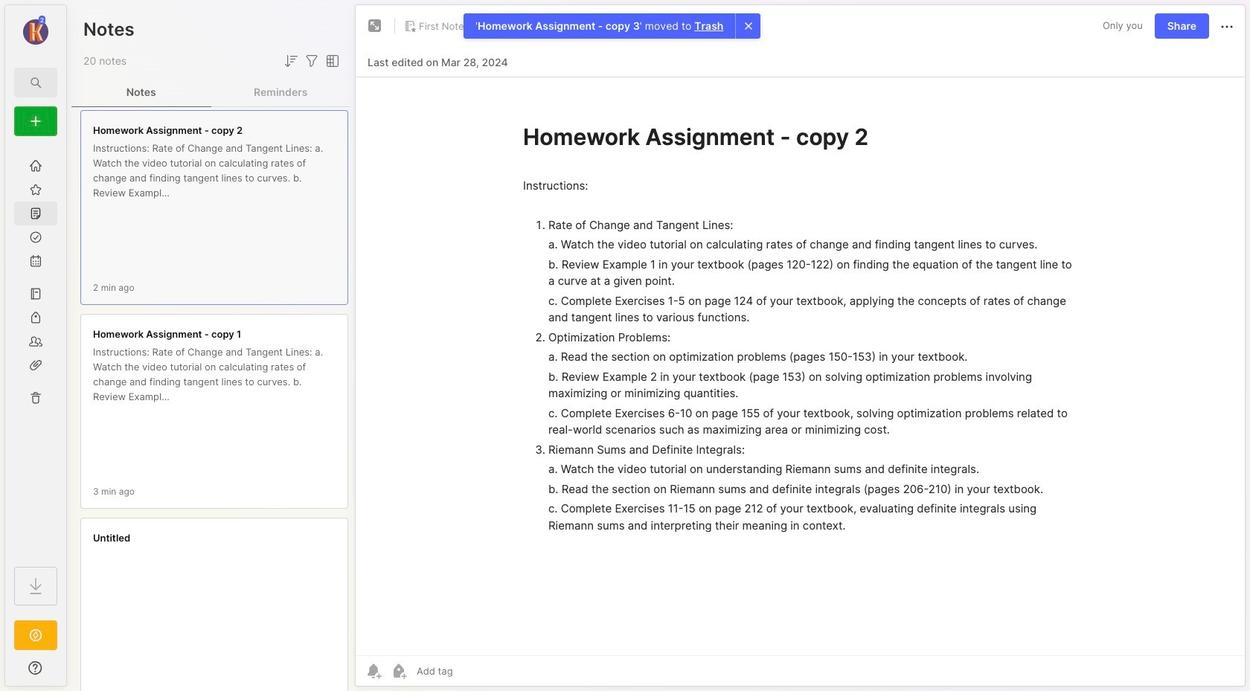 Task type: locate. For each thing, give the bounding box(es) containing it.
more actions image
[[1219, 18, 1237, 36]]

add filters image
[[303, 52, 321, 70]]

click to expand image
[[65, 664, 76, 682]]

tab list
[[71, 77, 351, 107]]

tree inside main element
[[5, 145, 66, 554]]

note window element
[[355, 4, 1246, 691]]

More actions field
[[1219, 17, 1237, 36]]

tree
[[5, 145, 66, 554]]

Add filters field
[[303, 52, 321, 70]]

add tag image
[[390, 663, 408, 680]]

Account field
[[5, 14, 66, 47]]



Task type: describe. For each thing, give the bounding box(es) containing it.
home image
[[28, 159, 43, 173]]

View options field
[[321, 52, 342, 70]]

WHAT'S NEW field
[[5, 657, 66, 680]]

upgrade image
[[27, 627, 45, 645]]

add a reminder image
[[365, 663, 383, 680]]

Sort options field
[[282, 52, 300, 70]]

edit search image
[[27, 74, 45, 92]]

expand note image
[[366, 17, 384, 35]]

Note Editor text field
[[356, 77, 1246, 656]]

main element
[[0, 0, 71, 692]]

Add tag field
[[415, 665, 528, 678]]



Task type: vqa. For each thing, say whether or not it's contained in the screenshot.
the Edit search Image on the left top of the page
yes



